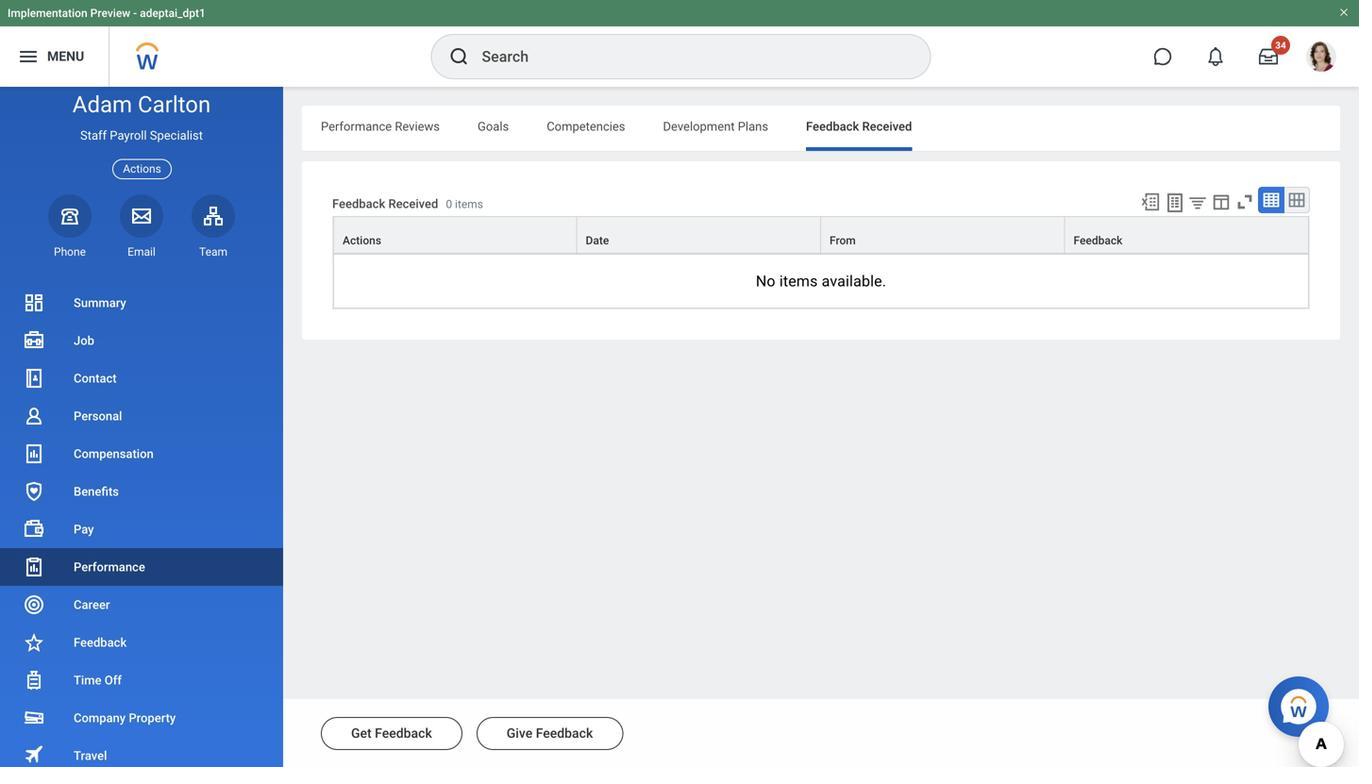 Task type: locate. For each thing, give the bounding box(es) containing it.
personal image
[[23, 405, 45, 428]]

personal link
[[0, 397, 283, 435]]

team
[[199, 245, 227, 258]]

menu button
[[0, 26, 109, 87]]

0 horizontal spatial items
[[455, 198, 483, 211]]

actions down feedback received 0 items
[[343, 234, 381, 247]]

tab list
[[302, 106, 1340, 151]]

feedback
[[806, 119, 859, 134], [332, 197, 385, 211], [1074, 234, 1123, 247], [74, 636, 127, 650], [375, 726, 432, 741], [536, 726, 593, 741]]

development plans
[[663, 119, 768, 134]]

performance link
[[0, 548, 283, 586]]

navigation pane region
[[0, 87, 283, 767]]

items inside feedback received 0 items
[[455, 198, 483, 211]]

implementation
[[8, 7, 87, 20]]

0 horizontal spatial actions button
[[113, 159, 172, 179]]

1 vertical spatial actions
[[343, 234, 381, 247]]

feedback received
[[806, 119, 912, 134]]

items right 0
[[455, 198, 483, 211]]

1 vertical spatial received
[[388, 197, 438, 211]]

tab list containing performance reviews
[[302, 106, 1340, 151]]

pay image
[[23, 518, 45, 541]]

profile logan mcneil image
[[1306, 42, 1336, 76]]

-
[[133, 7, 137, 20]]

pay
[[74, 522, 94, 537]]

specialist
[[150, 129, 203, 143]]

summary image
[[23, 292, 45, 314]]

goals
[[478, 119, 509, 134]]

time
[[74, 673, 101, 688]]

1 horizontal spatial actions button
[[334, 217, 576, 253]]

click to view/edit grid preferences image
[[1211, 192, 1232, 212]]

items
[[455, 198, 483, 211], [779, 272, 818, 290]]

team adam carlton element
[[192, 244, 235, 259]]

34
[[1275, 40, 1286, 51]]

0 horizontal spatial actions
[[123, 162, 161, 176]]

feedback inside popup button
[[1074, 234, 1123, 247]]

view team image
[[202, 205, 225, 227]]

competencies
[[547, 119, 625, 134]]

list
[[0, 284, 283, 767]]

phone image
[[57, 205, 83, 227]]

0 vertical spatial received
[[862, 119, 912, 134]]

pay link
[[0, 511, 283, 548]]

performance up the career
[[74, 560, 145, 574]]

get feedback button
[[321, 717, 462, 750]]

off
[[105, 673, 122, 688]]

available.
[[822, 272, 886, 290]]

0 vertical spatial performance
[[321, 119, 392, 134]]

feedback received 0 items
[[332, 197, 483, 211]]

contact image
[[23, 367, 45, 390]]

1 horizontal spatial actions
[[343, 234, 381, 247]]

feedback inside 'link'
[[74, 636, 127, 650]]

0
[[446, 198, 452, 211]]

items right no
[[779, 272, 818, 290]]

actions button
[[113, 159, 172, 179], [334, 217, 576, 253]]

performance image
[[23, 556, 45, 579]]

from button
[[821, 217, 1064, 253]]

give feedback button
[[476, 717, 623, 750]]

feedback button
[[1065, 217, 1308, 253]]

1 horizontal spatial received
[[862, 119, 912, 134]]

received inside tab list
[[862, 119, 912, 134]]

travel link
[[0, 737, 283, 767]]

plans
[[738, 119, 768, 134]]

actions button down staff payroll specialist
[[113, 159, 172, 179]]

mail image
[[130, 205, 153, 227]]

adam
[[72, 91, 132, 118]]

company
[[74, 711, 126, 725]]

performance for performance reviews
[[321, 119, 392, 134]]

no
[[756, 272, 776, 290]]

performance left reviews
[[321, 119, 392, 134]]

email button
[[120, 194, 163, 259]]

actions down staff payroll specialist
[[123, 162, 161, 176]]

performance reviews
[[321, 119, 440, 134]]

1 vertical spatial performance
[[74, 560, 145, 574]]

date
[[586, 234, 609, 247]]

1 horizontal spatial items
[[779, 272, 818, 290]]

implementation preview -   adeptai_dpt1
[[8, 7, 206, 20]]

compensation link
[[0, 435, 283, 473]]

0 horizontal spatial performance
[[74, 560, 145, 574]]

time off image
[[23, 669, 45, 692]]

0 horizontal spatial received
[[388, 197, 438, 211]]

1 horizontal spatial performance
[[321, 119, 392, 134]]

performance
[[321, 119, 392, 134], [74, 560, 145, 574]]

actions button down 0
[[334, 217, 576, 253]]

0 vertical spatial actions
[[123, 162, 161, 176]]

development
[[663, 119, 735, 134]]

date button
[[577, 217, 820, 253]]

toolbar
[[1132, 187, 1310, 216]]

company property
[[74, 711, 176, 725]]

search image
[[448, 45, 471, 68]]

feedback link
[[0, 624, 283, 662]]

Search Workday  search field
[[482, 36, 891, 77]]

carlton
[[138, 91, 211, 118]]

1 vertical spatial actions button
[[334, 217, 576, 253]]

performance inside "link"
[[74, 560, 145, 574]]

actions inside 'row'
[[343, 234, 381, 247]]

job link
[[0, 322, 283, 360]]

row
[[333, 216, 1309, 255]]

actions
[[123, 162, 161, 176], [343, 234, 381, 247]]

performance for performance
[[74, 560, 145, 574]]

preview
[[90, 7, 130, 20]]

0 vertical spatial items
[[455, 198, 483, 211]]

give
[[507, 726, 533, 741]]

received
[[862, 119, 912, 134], [388, 197, 438, 211]]

select to filter grid data image
[[1187, 193, 1208, 212]]



Task type: vqa. For each thing, say whether or not it's contained in the screenshot.
bottommost 'Actions'
yes



Task type: describe. For each thing, give the bounding box(es) containing it.
benefits link
[[0, 473, 283, 511]]

career image
[[23, 594, 45, 616]]

1 vertical spatial items
[[779, 272, 818, 290]]

email
[[128, 245, 156, 258]]

staff payroll specialist
[[80, 129, 203, 143]]

property
[[129, 711, 176, 725]]

received for feedback received 0 items
[[388, 197, 438, 211]]

close environment banner image
[[1338, 7, 1350, 18]]

feedback inside tab list
[[806, 119, 859, 134]]

notifications large image
[[1206, 47, 1225, 66]]

summary link
[[0, 284, 283, 322]]

company property image
[[23, 707, 45, 730]]

adam carlton
[[72, 91, 211, 118]]

table image
[[1262, 191, 1281, 210]]

list containing summary
[[0, 284, 283, 767]]

get
[[351, 726, 372, 741]]

career
[[74, 598, 110, 612]]

34 button
[[1248, 36, 1290, 77]]

get feedback
[[351, 726, 432, 741]]

inbox large image
[[1259, 47, 1278, 66]]

payroll
[[110, 129, 147, 143]]

give feedback
[[507, 726, 593, 741]]

staff
[[80, 129, 107, 143]]

benefits
[[74, 485, 119, 499]]

summary
[[74, 296, 126, 310]]

received for feedback received
[[862, 119, 912, 134]]

compensation image
[[23, 443, 45, 465]]

menu
[[47, 49, 84, 64]]

justify image
[[17, 45, 40, 68]]

travel
[[74, 749, 107, 763]]

time off
[[74, 673, 122, 688]]

phone
[[54, 245, 86, 258]]

contact
[[74, 371, 117, 386]]

travel image
[[23, 743, 45, 766]]

menu banner
[[0, 0, 1359, 87]]

row containing actions
[[333, 216, 1309, 255]]

time off link
[[0, 662, 283, 699]]

company property link
[[0, 699, 283, 737]]

from
[[830, 234, 856, 247]]

contact link
[[0, 360, 283, 397]]

expand table image
[[1287, 191, 1306, 210]]

0 vertical spatial actions button
[[113, 159, 172, 179]]

benefits image
[[23, 480, 45, 503]]

personal
[[74, 409, 122, 423]]

reviews
[[395, 119, 440, 134]]

export to worksheets image
[[1164, 192, 1186, 214]]

email adam carlton element
[[120, 244, 163, 259]]

phone adam carlton element
[[48, 244, 92, 259]]

fullscreen image
[[1235, 192, 1255, 212]]

no items available.
[[756, 272, 886, 290]]

feedback image
[[23, 631, 45, 654]]

actions inside navigation pane region
[[123, 162, 161, 176]]

compensation
[[74, 447, 154, 461]]

export to excel image
[[1140, 192, 1161, 212]]

job
[[74, 334, 94, 348]]

adeptai_dpt1
[[140, 7, 206, 20]]

job image
[[23, 329, 45, 352]]

phone button
[[48, 194, 92, 259]]

team link
[[192, 194, 235, 259]]

career link
[[0, 586, 283, 624]]



